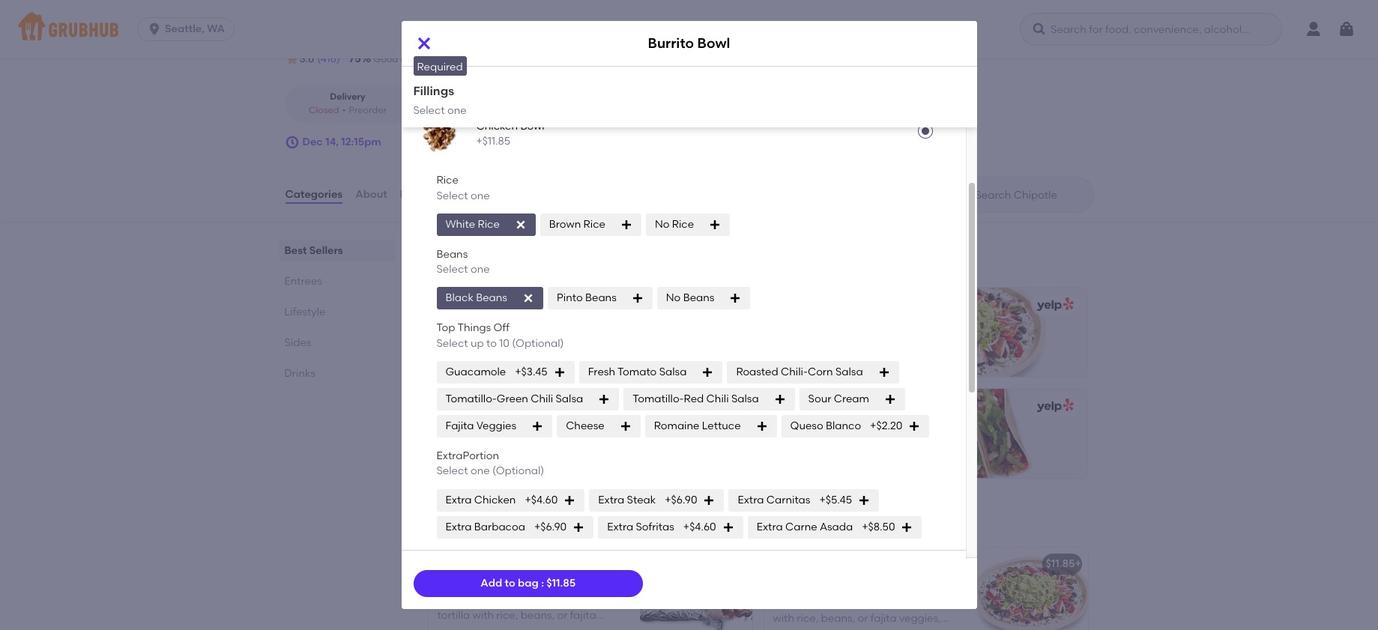 Task type: vqa. For each thing, say whether or not it's contained in the screenshot.
leftmost map
no



Task type: locate. For each thing, give the bounding box(es) containing it.
+$15.75 button
[[402, 17, 966, 95]]

to left 10
[[487, 337, 497, 350]]

1 horizontal spatial bowl
[[698, 35, 731, 52]]

14,
[[326, 136, 339, 148]]

sofritas
[[636, 521, 675, 534]]

time
[[474, 54, 493, 64]]

best for best sellers
[[285, 244, 307, 257]]

to left bag at bottom left
[[505, 577, 516, 590]]

one down fillings
[[448, 104, 467, 117]]

75
[[349, 52, 361, 65]]

fillings select one
[[414, 84, 467, 117]]

or up guac,
[[858, 613, 869, 626]]

rice up reviews
[[437, 174, 459, 187]]

roasted chili-corn salsa
[[737, 366, 864, 379]]

salsa up red
[[660, 366, 687, 379]]

veggies
[[477, 420, 517, 433]]

one inside the beans select one
[[471, 263, 490, 276]]

one down extraportion
[[471, 465, 490, 478]]

0 vertical spatial $11.85
[[1046, 558, 1076, 571]]

lifestyle
[[285, 306, 326, 319]]

select inside extraportion select one (optional)
[[437, 465, 468, 478]]

fresh
[[588, 366, 616, 379]]

1 horizontal spatial or
[[947, 582, 957, 595]]

extra down the 'extra steak'
[[608, 521, 634, 534]]

carnitas
[[767, 494, 811, 507]]

off
[[494, 322, 510, 335]]

no for no beans
[[666, 292, 681, 305]]

svg image
[[1338, 20, 1356, 38], [147, 22, 162, 37], [1033, 22, 1048, 37], [285, 135, 300, 150], [523, 293, 535, 305], [632, 293, 644, 305], [599, 394, 611, 406], [532, 421, 544, 433], [620, 421, 632, 433], [704, 495, 716, 507], [902, 522, 914, 534]]

one
[[448, 104, 467, 117], [471, 189, 490, 202], [471, 263, 490, 276], [471, 465, 490, 478]]

entrees up "lifestyle"
[[285, 275, 322, 288]]

white rice
[[446, 218, 500, 231]]

your choice of freshly grilled meat or sofritas served in a delicious bowl with rice, beans, or fajita veggies, and topped with guac, salsa, qu
[[773, 582, 957, 631]]

+$4.60
[[525, 494, 558, 507], [684, 521, 717, 534]]

rice for no rice
[[672, 218, 694, 231]]

(optional) down chips & queso blanco $5.85
[[493, 465, 545, 478]]

sellers down the categories 'button'
[[310, 244, 343, 257]]

1 horizontal spatial with
[[836, 628, 858, 631]]

0 vertical spatial burrito
[[648, 35, 694, 52]]

with down beans,
[[836, 628, 858, 631]]

salsa up cheese
[[556, 393, 584, 406]]

tomatillo- for green
[[446, 393, 497, 406]]

+$4.60 right sofritas
[[684, 521, 717, 534]]

1 horizontal spatial burrito
[[648, 35, 694, 52]]

2 tomatillo- from the left
[[633, 393, 684, 406]]

tomatillo- down 'guacamole'
[[446, 393, 497, 406]]

0 vertical spatial or
[[947, 582, 957, 595]]

1 horizontal spatial best
[[426, 241, 460, 259]]

best inside best sellers most ordered on grubhub
[[426, 241, 460, 259]]

salsa down roasted
[[732, 393, 759, 406]]

1 horizontal spatial tomatillo-
[[633, 393, 684, 406]]

0 horizontal spatial tomatillo-
[[446, 393, 497, 406]]

1 horizontal spatial chili
[[707, 393, 729, 406]]

chili right red
[[707, 393, 729, 406]]

0 vertical spatial +$6.90
[[665, 494, 698, 507]]

select down the $5.85
[[437, 465, 468, 478]]

1 vertical spatial no
[[666, 292, 681, 305]]

0 horizontal spatial blanco
[[518, 429, 554, 442]]

extra sofritas
[[608, 521, 675, 534]]

svg image
[[415, 34, 433, 52], [515, 219, 527, 231], [621, 219, 633, 231], [709, 219, 721, 231], [730, 293, 742, 305], [554, 367, 566, 379], [702, 367, 714, 379], [879, 367, 891, 379], [774, 394, 786, 406], [885, 394, 897, 406], [756, 421, 768, 433], [909, 421, 921, 433], [564, 495, 576, 507], [859, 495, 871, 507], [573, 522, 585, 534], [723, 522, 735, 534]]

select down top
[[437, 337, 468, 350]]

1 vertical spatial yelp image
[[1035, 399, 1075, 413]]

reviews button
[[399, 168, 443, 222]]

carne
[[786, 521, 818, 534]]

extra down the extra chicken
[[446, 521, 472, 534]]

0 vertical spatial chicken
[[477, 120, 518, 133]]

main navigation navigation
[[0, 0, 1379, 58]]

extra for extra carne asada
[[757, 521, 783, 534]]

1 tomatillo- from the left
[[446, 393, 497, 406]]

dec
[[303, 136, 323, 148]]

reviews
[[400, 188, 442, 201]]

+$5.45
[[820, 494, 853, 507]]

1 vertical spatial to
[[505, 577, 516, 590]]

beans inside the beans select one
[[437, 248, 468, 261]]

+$6.90 right the barbacoa
[[535, 521, 567, 534]]

1 vertical spatial +$6.90
[[535, 521, 567, 534]]

1 vertical spatial or
[[858, 613, 869, 626]]

tomatillo- up romaine
[[633, 393, 684, 406]]

0 horizontal spatial sellers
[[310, 244, 343, 257]]

(optional)
[[512, 337, 564, 350], [493, 465, 545, 478]]

1 horizontal spatial +$4.60
[[684, 521, 717, 534]]

:
[[542, 577, 544, 590]]

salsa for tomatillo-red chili salsa
[[732, 393, 759, 406]]

one left the on
[[471, 263, 490, 276]]

tomatillo- for red
[[633, 393, 684, 406]]

pinto
[[557, 292, 583, 305]]

or right the meat
[[947, 582, 957, 595]]

top things off select up to 10 (optional)
[[437, 322, 564, 350]]

entrees down the extra chicken
[[426, 513, 485, 532]]

things
[[458, 322, 491, 335]]

beans for pinto beans
[[586, 292, 617, 305]]

0 vertical spatial no
[[655, 218, 670, 231]]

tacos
[[843, 429, 873, 442]]

chicken bowl image
[[417, 110, 465, 158]]

beans for black beans
[[476, 292, 508, 305]]

1 vertical spatial (optional)
[[493, 465, 545, 478]]

1 vertical spatial $11.85
[[547, 577, 576, 590]]

burrito for burrito bowl
[[648, 35, 694, 52]]

burrito
[[648, 35, 694, 52], [438, 558, 472, 571]]

1 yelp image from the top
[[1035, 298, 1075, 312]]

extra up extra barbacoa
[[446, 494, 472, 507]]

bowl
[[918, 598, 942, 610]]

svg image inside seattle, wa 'button'
[[147, 22, 162, 37]]

0 horizontal spatial bowl
[[521, 120, 545, 133]]

0 vertical spatial bowl
[[698, 35, 731, 52]]

yelp image inside tacos button
[[1035, 399, 1075, 413]]

rice,
[[797, 613, 819, 626]]

0 horizontal spatial or
[[858, 613, 869, 626]]

asada
[[820, 521, 854, 534]]

salsa up cream
[[836, 366, 864, 379]]

one inside extraportion select one (optional)
[[471, 465, 490, 478]]

categories
[[285, 188, 343, 201]]

0 vertical spatial to
[[487, 337, 497, 350]]

yelp image
[[1035, 298, 1075, 312], [1035, 399, 1075, 413]]

select inside the beans select one
[[437, 263, 468, 276]]

best down the categories 'button'
[[285, 244, 307, 257]]

0 vertical spatial entrees
[[285, 275, 322, 288]]

sellers inside best sellers most ordered on grubhub
[[464, 241, 516, 259]]

best up most
[[426, 241, 460, 259]]

(optional) up +$3.45
[[512, 337, 564, 350]]

no rice
[[655, 218, 694, 231]]

0 horizontal spatial +$4.60
[[525, 494, 558, 507]]

no
[[655, 218, 670, 231], [666, 292, 681, 305]]

select inside rice select one
[[437, 189, 468, 202]]

select down fillings
[[414, 104, 445, 117]]

extra for extra barbacoa
[[446, 521, 472, 534]]

bowl
[[698, 35, 731, 52], [521, 120, 545, 133]]

sellers
[[464, 241, 516, 259], [310, 244, 343, 257]]

to inside top things off select up to 10 (optional)
[[487, 337, 497, 350]]

about button
[[355, 168, 388, 222]]

$11.85
[[1046, 558, 1076, 571], [547, 577, 576, 590]]

on
[[458, 54, 471, 64]]

0 horizontal spatial with
[[773, 613, 795, 626]]

pinto beans
[[557, 292, 617, 305]]

extra left carnitas
[[738, 494, 764, 507]]

one for beans
[[471, 263, 490, 276]]

+$4.60 up the barbacoa
[[525, 494, 558, 507]]

1 vertical spatial burrito
[[438, 558, 472, 571]]

preorder
[[349, 105, 387, 115]]

blanco right the veggies
[[518, 429, 554, 442]]

choice
[[798, 582, 833, 595]]

a
[[861, 598, 868, 610]]

1 vertical spatial with
[[836, 628, 858, 631]]

1 horizontal spatial +$6.90
[[665, 494, 698, 507]]

2 chili from the left
[[707, 393, 729, 406]]

burrito button
[[429, 548, 752, 631]]

rice inside rice select one
[[437, 174, 459, 187]]

extra for extra carnitas
[[738, 494, 764, 507]]

sellers up the on
[[464, 241, 516, 259]]

1 horizontal spatial entrees
[[426, 513, 485, 532]]

1 horizontal spatial queso
[[791, 420, 824, 433]]

queso inside chips & queso blanco $5.85
[[483, 429, 516, 442]]

best down carne
[[782, 543, 802, 554]]

+$4.60 for extra chicken
[[525, 494, 558, 507]]

0 horizontal spatial queso
[[483, 429, 516, 442]]

0 horizontal spatial burrito
[[438, 558, 472, 571]]

0 horizontal spatial chili
[[531, 393, 554, 406]]

best for best sellers most ordered on grubhub
[[426, 241, 460, 259]]

(optional) inside top things off select up to 10 (optional)
[[512, 337, 564, 350]]

one for rice
[[471, 189, 490, 202]]

one inside fillings select one
[[448, 104, 467, 117]]

burrito image
[[640, 548, 752, 631]]

0 horizontal spatial best
[[285, 244, 307, 257]]

1 horizontal spatial blanco
[[826, 420, 862, 433]]

add to bag : $11.85
[[481, 577, 576, 590]]

+$2.20
[[871, 420, 903, 433]]

with up and
[[773, 613, 795, 626]]

rice right white
[[478, 218, 500, 231]]

select for rice
[[437, 189, 468, 202]]

0 vertical spatial yelp image
[[1035, 298, 1075, 312]]

select up white
[[437, 189, 468, 202]]

rice select one
[[437, 174, 490, 202]]

one up white rice
[[471, 189, 490, 202]]

$11.85 +
[[1046, 558, 1082, 571]]

salsa
[[660, 366, 687, 379], [836, 366, 864, 379], [556, 393, 584, 406], [732, 393, 759, 406]]

select
[[414, 104, 445, 117], [437, 189, 468, 202], [437, 263, 468, 276], [437, 337, 468, 350], [437, 465, 468, 478]]

star icon image
[[285, 52, 300, 67]]

extra left steak
[[599, 494, 625, 507]]

one inside rice select one
[[471, 189, 490, 202]]

12:15pm
[[341, 136, 381, 148]]

1 vertical spatial bowl
[[521, 120, 545, 133]]

extra carne asada
[[757, 521, 854, 534]]

extraportion select one (optional)
[[437, 450, 545, 478]]

0 horizontal spatial to
[[487, 337, 497, 350]]

0 vertical spatial +$4.60
[[525, 494, 558, 507]]

1 horizontal spatial sellers
[[464, 241, 516, 259]]

no beans
[[666, 292, 715, 305]]

select for extraportion
[[437, 465, 468, 478]]

1 vertical spatial +$4.60
[[684, 521, 717, 534]]

guacamole
[[446, 366, 506, 379]]

rice right brown
[[584, 218, 606, 231]]

veggies,
[[900, 613, 942, 626]]

sellers for best sellers most ordered on grubhub
[[464, 241, 516, 259]]

chili for green
[[531, 393, 554, 406]]

+$11.85
[[477, 135, 511, 148]]

0 vertical spatial with
[[773, 613, 795, 626]]

2 horizontal spatial best
[[782, 543, 802, 554]]

select inside fillings select one
[[414, 104, 445, 117]]

categories button
[[285, 168, 344, 222]]

1 horizontal spatial to
[[505, 577, 516, 590]]

•
[[342, 105, 346, 115]]

guac,
[[860, 628, 889, 631]]

chili down +$3.45
[[531, 393, 554, 406]]

$5.85
[[440, 447, 467, 460]]

top
[[437, 322, 455, 335]]

chicken inside chicken bowl +$11.85
[[477, 120, 518, 133]]

seattle, wa button
[[137, 17, 241, 41]]

bowl inside chicken bowl +$11.85
[[521, 120, 545, 133]]

0 horizontal spatial +$6.90
[[535, 521, 567, 534]]

option group
[[285, 85, 542, 123]]

beans for no beans
[[684, 292, 715, 305]]

beans
[[437, 248, 468, 261], [476, 292, 508, 305], [586, 292, 617, 305], [684, 292, 715, 305]]

entrees
[[285, 275, 322, 288], [426, 513, 485, 532]]

burrito inside button
[[438, 558, 472, 571]]

dec 14, 12:15pm
[[303, 136, 381, 148]]

extra down extra carnitas
[[757, 521, 783, 534]]

+$6.90 up sofritas
[[665, 494, 698, 507]]

blanco down 'sour cream'
[[826, 420, 862, 433]]

0 horizontal spatial entrees
[[285, 275, 322, 288]]

best
[[426, 241, 460, 259], [285, 244, 307, 257], [782, 543, 802, 554]]

1 horizontal spatial $11.85
[[1046, 558, 1076, 571]]

select up black on the left top of the page
[[437, 263, 468, 276]]

1 chili from the left
[[531, 393, 554, 406]]

0 vertical spatial (optional)
[[512, 337, 564, 350]]

select for fillings
[[414, 104, 445, 117]]

burrito for burrito
[[438, 558, 472, 571]]

extraportion
[[437, 450, 499, 463]]

chicken up +$11.85
[[477, 120, 518, 133]]

queso right &
[[483, 429, 516, 442]]

chicken up the barbacoa
[[475, 494, 516, 507]]

rice up the no beans
[[672, 218, 694, 231]]

queso down sour
[[791, 420, 824, 433]]

2 yelp image from the top
[[1035, 399, 1075, 413]]



Task type: describe. For each thing, give the bounding box(es) containing it.
romaine lettuce
[[654, 420, 741, 433]]

roasted
[[737, 366, 779, 379]]

best for best seller
[[782, 543, 802, 554]]

on
[[496, 262, 509, 274]]

(optional) inside extraportion select one (optional)
[[493, 465, 545, 478]]

dec 14, 12:15pm button
[[285, 129, 381, 156]]

corn
[[808, 366, 834, 379]]

of
[[835, 582, 845, 595]]

in
[[849, 598, 858, 610]]

bowl for chicken bowl +$11.85
[[521, 120, 545, 133]]

fillings
[[414, 84, 454, 98]]

tomato
[[618, 366, 657, 379]]

fajita veggies
[[446, 420, 517, 433]]

0.5
[[465, 105, 478, 115]]

seller
[[804, 543, 828, 554]]

tomatillo-green chili salsa
[[446, 393, 584, 406]]

1 vertical spatial entrees
[[426, 513, 485, 532]]

burrito bowl
[[648, 35, 731, 52]]

sour cream
[[809, 393, 870, 406]]

chips & queso blanco $5.85
[[440, 429, 554, 460]]

delivery closed • preorder
[[309, 92, 387, 115]]

closed
[[309, 105, 339, 115]]

about
[[356, 188, 387, 201]]

blanco inside chips & queso blanco $5.85
[[518, 429, 554, 442]]

Search Chipotle search field
[[974, 188, 1089, 203]]

white
[[446, 218, 476, 231]]

seattle,
[[165, 22, 205, 35]]

beans select one
[[437, 248, 490, 276]]

select for beans
[[437, 263, 468, 276]]

on time delivery
[[458, 54, 529, 64]]

(416)
[[317, 52, 340, 65]]

switch location
[[385, 31, 463, 43]]

+$3.45
[[515, 366, 548, 379]]

burrito bowl image
[[976, 548, 1088, 631]]

delivery
[[330, 92, 366, 102]]

delivery
[[495, 54, 529, 64]]

option group containing delivery closed • preorder
[[285, 85, 542, 123]]

most
[[426, 262, 450, 274]]

carne asada bowl image
[[417, 32, 465, 80]]

best sellers most ordered on grubhub
[[426, 241, 557, 274]]

&
[[472, 429, 480, 442]]

sellers for best sellers
[[310, 244, 343, 257]]

salsa for tomatillo-green chili salsa
[[556, 393, 584, 406]]

grubhub
[[511, 262, 557, 274]]

red
[[684, 393, 704, 406]]

search icon image
[[952, 186, 970, 204]]

+$15.75
[[477, 56, 512, 69]]

seattle, wa
[[165, 22, 225, 35]]

queso blanco
[[791, 420, 862, 433]]

topped
[[796, 628, 834, 631]]

fajita
[[446, 420, 474, 433]]

extra for extra sofritas
[[608, 521, 634, 534]]

chips
[[440, 429, 470, 442]]

meat
[[917, 582, 944, 595]]

best sellers
[[285, 244, 343, 257]]

tomatillo-red chili salsa
[[633, 393, 759, 406]]

svg image inside "dec 14, 12:15pm" button
[[285, 135, 300, 150]]

chili for red
[[707, 393, 729, 406]]

extra carnitas
[[738, 494, 811, 507]]

one for fillings
[[448, 104, 467, 117]]

0 horizontal spatial $11.85
[[547, 577, 576, 590]]

freshly
[[848, 582, 881, 595]]

switch location button
[[384, 29, 464, 46]]

sofritas
[[773, 598, 811, 610]]

extra for extra steak
[[599, 494, 625, 507]]

rice for white rice
[[478, 218, 500, 231]]

no for no rice
[[655, 218, 670, 231]]

rice for brown rice
[[584, 218, 606, 231]]

switch
[[385, 31, 419, 43]]

tacos button
[[832, 389, 1088, 479]]

sour
[[809, 393, 832, 406]]

1 vertical spatial chicken
[[475, 494, 516, 507]]

one for extraportion
[[471, 465, 490, 478]]

barbacoa
[[475, 521, 526, 534]]

brown
[[550, 218, 581, 231]]

+$8.50
[[863, 521, 896, 534]]

steak
[[627, 494, 656, 507]]

best seller
[[782, 543, 828, 554]]

beans,
[[822, 613, 856, 626]]

80
[[433, 52, 446, 65]]

salsa for roasted chili-corn salsa
[[836, 366, 864, 379]]

black beans
[[446, 292, 508, 305]]

wa
[[207, 22, 225, 35]]

green
[[497, 393, 529, 406]]

lettuce
[[702, 420, 741, 433]]

good food
[[374, 54, 421, 64]]

extra steak
[[599, 494, 656, 507]]

add
[[481, 577, 503, 590]]

and
[[773, 628, 794, 631]]

+$4.60 for extra sofritas
[[684, 521, 717, 534]]

+$6.90 for extra steak
[[665, 494, 698, 507]]

select inside top things off select up to 10 (optional)
[[437, 337, 468, 350]]

bowl for burrito bowl
[[698, 35, 731, 52]]

good
[[374, 54, 398, 64]]

extra for extra chicken
[[446, 494, 472, 507]]

ordered
[[453, 262, 493, 274]]

cream
[[834, 393, 870, 406]]

drinks
[[285, 367, 316, 380]]

+$6.90 for extra barbacoa
[[535, 521, 567, 534]]

fajita
[[871, 613, 897, 626]]

+
[[1076, 558, 1082, 571]]



